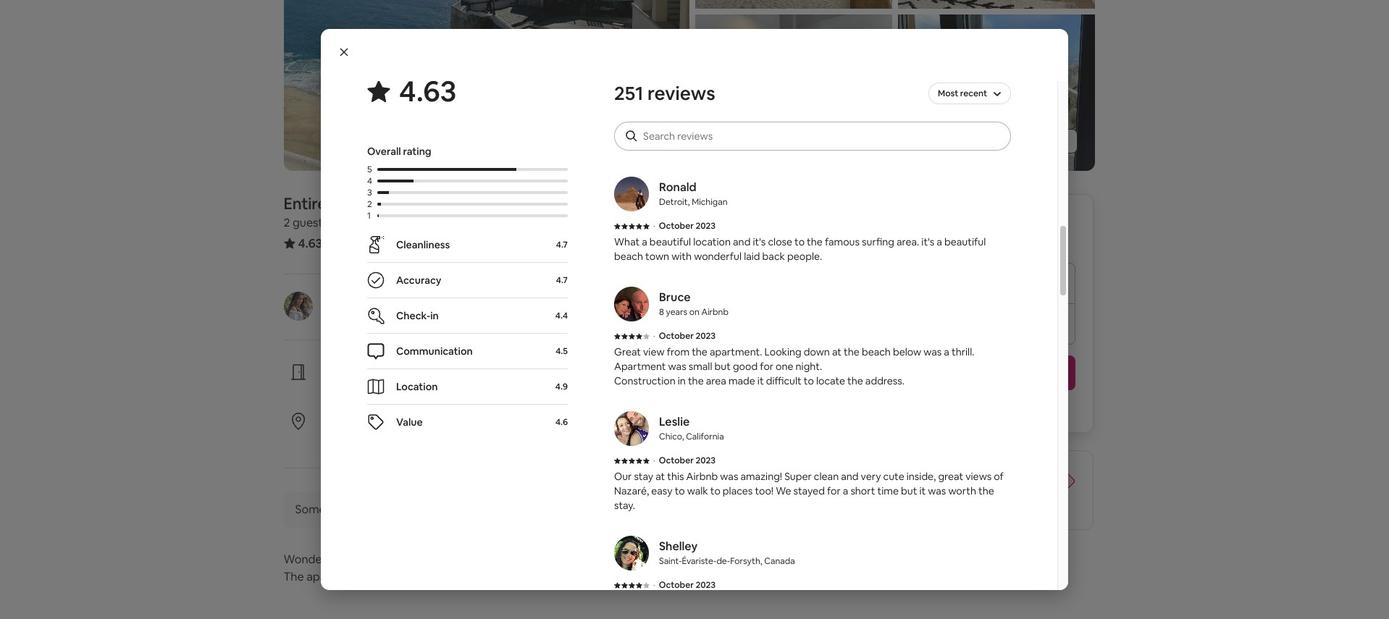 Task type: vqa. For each thing, say whether or not it's contained in the screenshot.


Task type: describe. For each thing, give the bounding box(es) containing it.
value
[[396, 416, 423, 429]]

down
[[804, 346, 830, 359]]

lovely studio/apartment in sítio da nazaré 2 image 2 image
[[695, 0, 892, 8]]

the inside wonderful ocean-facing frontline apartment. the apartment enjoys a unique view of the sea and nazareth.
[[284, 570, 304, 585]]

0 horizontal spatial 4.63
[[298, 235, 323, 251]]

night.
[[796, 360, 823, 373]]

years inside 'bruce 8 years on airbnb'
[[666, 306, 688, 318]]

california
[[686, 431, 724, 443]]

0 horizontal spatial which
[[614, 140, 642, 153]]

off.
[[902, 111, 917, 124]]

95%
[[330, 431, 349, 444]]

nightly
[[937, 483, 973, 498]]

6
[[330, 309, 336, 322]]

at left all.
[[810, 96, 820, 109]]

nazaré, inside our stay at this airbnb was amazing! super clean and very cute inside, great views of nazaré, easy to walk to places too! we stayed for a short time but it was worth the stay.
[[614, 485, 649, 498]]

wonderful ocean-facing frontline apartment. the apartment enjoys a unique view of the sea and nazareth.
[[284, 552, 607, 585]]

by
[[373, 291, 386, 306]]

host profile picture image
[[284, 292, 313, 321]]

0 vertical spatial guests
[[293, 215, 328, 230]]

on inside 'bruce 8 years on airbnb'
[[690, 306, 700, 318]]

of inside wonderful ocean-facing frontline apartment. the apartment enjoys a unique view of the sea and nazareth.
[[478, 570, 489, 585]]

2023 for leslie
[[696, 455, 716, 467]]

5
[[367, 164, 372, 175]]

leslie
[[659, 414, 690, 430]]

in up yourself
[[390, 363, 400, 378]]

but inside great view from the apartment.  looking down at the beach below was a thrill. apartment was small but good for one night. construction in the area made it difficult to locate the address.
[[715, 360, 731, 373]]

hosting
[[365, 309, 400, 322]]

apartment. for frontline
[[463, 552, 523, 567]]

bruce
[[659, 290, 691, 305]]

our
[[614, 470, 632, 483]]

appliance.
[[864, 140, 912, 153]]

your dates are $75 aud less than the avg. nightly rate of the last 60 days.
[[843, 468, 1041, 512]]

was up places
[[720, 470, 739, 483]]

hob
[[857, 96, 875, 109]]

close
[[768, 235, 793, 249]]

communication
[[396, 345, 473, 358]]

and up comfortable
[[761, 82, 779, 95]]

meant
[[644, 140, 674, 153]]

the up cook
[[885, 82, 901, 95]]

Search reviews, Press 'Enter' to search text field
[[643, 129, 997, 143]]

the up behind
[[626, 111, 642, 124]]

2 right 'only'
[[925, 82, 930, 95]]

dodgy
[[708, 111, 738, 124]]

what
[[614, 235, 640, 249]]

rental
[[330, 193, 373, 214]]

2 vertical spatial location
[[472, 431, 510, 444]]

lower
[[843, 468, 876, 483]]

october for ronald
[[659, 220, 694, 232]]

a inside our stay at this airbnb was amazing! super clean and very cute inside, great views of nazaré, easy to walk to places too! we stayed for a short time but it was worth the stay.
[[843, 485, 849, 498]]

apartment. for the
[[710, 346, 763, 359]]

hosted
[[330, 291, 370, 306]]

all inside the apartment itself was lovely and clean, however one of the only 2 chairs available was at breaking point, so not comfortable at all. the hob to cook on wasn't working all of the time, it's very dodgy and unclear how to actually switch off. only 2 plug sockets behind microwave which were not visible and had to share between 4 appliances which meant blindly guessing which one was for what appliance. there was no instr
[[1001, 96, 1011, 109]]

· october 2023 for leslie
[[654, 455, 716, 467]]

one inside great view from the apartment.  looking down at the beach below was a thrill. apartment was small but good for one night. construction in the area made it difficult to locate the address.
[[776, 360, 794, 373]]

amazing!
[[741, 470, 783, 483]]

· october 2023 for shelley
[[654, 580, 716, 591]]

at inside great view from the apartment.  looking down at the beach below was a thrill. apartment was small but good for one night. construction in the area made it difficult to locate the address.
[[832, 346, 842, 359]]

1 beautiful from the left
[[650, 235, 691, 249]]

view inside wonderful ocean-facing frontline apartment. the apartment enjoys a unique view of the sea and nazareth.
[[451, 570, 475, 585]]

for inside the apartment itself was lovely and clean, however one of the only 2 chairs available was at breaking point, so not comfortable at all. the hob to cook on wasn't working all of the time, it's very dodgy and unclear how to actually switch off. only 2 plug sockets behind microwave which were not visible and had to share between 4 appliances which meant blindly guessing which one was for what appliance. there was no instr
[[823, 140, 836, 153]]

price.
[[879, 468, 910, 483]]

made
[[729, 375, 756, 388]]

difficult
[[766, 375, 802, 388]]

ronald
[[659, 180, 697, 195]]

some
[[295, 502, 326, 517]]

a right what
[[642, 235, 648, 249]]

only
[[920, 111, 941, 124]]

recent inside great location 95% of recent guests gave the location a 5-star rating.
[[363, 431, 394, 444]]

to inside great view from the apartment.  looking down at the beach below was a thrill. apartment was small but good for one night. construction in the area made it difficult to locate the address.
[[804, 375, 814, 388]]

rate
[[976, 483, 997, 498]]

and inside what a beautiful location and it's close to the famous surfing area. it's a beautiful beach town with wonderful laid back people.
[[733, 235, 751, 249]]

bruce image
[[614, 287, 649, 322]]

has
[[351, 502, 369, 517]]

but inside our stay at this airbnb was amazing! super clean and very cute inside, great views of nazaré, easy to walk to places too! we stayed for a short time but it was worth the stay.
[[901, 485, 918, 498]]

avg.
[[913, 483, 934, 498]]

show all photos button
[[963, 129, 1078, 154]]

saint-
[[659, 556, 682, 567]]

october for leslie
[[659, 455, 694, 467]]

clean
[[814, 470, 839, 483]]

1 vertical spatial 251 reviews
[[331, 235, 394, 251]]

photos
[[1032, 135, 1066, 148]]

shelley
[[659, 539, 698, 554]]

easy
[[652, 485, 673, 498]]

small
[[689, 360, 713, 373]]

the left avg.
[[892, 483, 910, 498]]

check-in
[[396, 309, 439, 322]]

to inside what a beautiful location and it's close to the famous surfing area. it's a beautiful beach town with wonderful laid back people.
[[795, 235, 805, 249]]

1 inside 4.63 dialog
[[367, 210, 371, 222]]

to up switch
[[877, 96, 887, 109]]

a inside great view from the apartment.  looking down at the beach below was a thrill. apartment was small but good for one night. construction in the area made it difficult to locate the address.
[[944, 346, 950, 359]]

chairs
[[933, 82, 960, 95]]

and down how
[[806, 125, 824, 138]]

inside,
[[907, 470, 936, 483]]

apartment inside wonderful ocean-facing frontline apartment. the apartment enjoys a unique view of the sea and nazareth.
[[307, 570, 364, 585]]

frontline
[[416, 552, 461, 567]]

4.5
[[556, 346, 568, 357]]

in right yourself
[[402, 382, 410, 395]]

of up behind
[[614, 111, 624, 124]]

2023 for bruce
[[696, 330, 716, 342]]

total
[[843, 233, 866, 246]]

location inside what a beautiful location and it's close to the famous surfing area. it's a beautiful beach town with wonderful laid back people.
[[694, 235, 731, 249]]

your
[[915, 468, 939, 483]]

available
[[962, 82, 1003, 95]]

share
[[858, 125, 884, 138]]

hosted by daniela 6 years hosting
[[330, 291, 429, 322]]

surfing
[[862, 235, 895, 249]]

stay.
[[614, 499, 635, 512]]

lovely studio/apartment in sítio da nazaré 2 image 5 image
[[898, 14, 1095, 171]]

area
[[706, 375, 727, 388]]

visible
[[775, 125, 804, 138]]

1 horizontal spatial not
[[757, 125, 773, 138]]

are
[[974, 468, 991, 483]]

4 inside the apartment itself was lovely and clean, however one of the only 2 chairs available was at breaking point, so not comfortable at all. the hob to cook on wasn't working all of the time, it's very dodgy and unclear how to actually switch off. only 2 plug sockets behind microwave which were not visible and had to share between 4 appliances which meant blindly guessing which one was for what appliance. there was no instr
[[930, 125, 936, 138]]

4.7 for accuracy
[[556, 275, 568, 286]]

lovely
[[732, 82, 759, 95]]

it inside our stay at this airbnb was amazing! super clean and very cute inside, great views of nazaré, easy to walk to places too! we stayed for a short time but it was worth the stay.
[[920, 485, 926, 498]]

the right locate
[[848, 375, 864, 388]]

2 beautiful from the left
[[945, 235, 986, 249]]

to right walk
[[711, 485, 721, 498]]

actually
[[832, 111, 868, 124]]

a inside wonderful ocean-facing frontline apartment. the apartment enjoys a unique view of the sea and nazareth.
[[403, 570, 409, 585]]

1 down rental
[[336, 215, 341, 230]]

was up behind
[[614, 96, 633, 109]]

a inside great location 95% of recent guests gave the location a 5-star rating.
[[512, 431, 517, 444]]

between
[[886, 125, 928, 138]]

leslie image
[[614, 412, 649, 446]]

4.7 for cleanliness
[[556, 239, 568, 251]]

· for shelley
[[654, 580, 656, 591]]

2 horizontal spatial the
[[836, 96, 854, 109]]

1 vertical spatial one
[[783, 140, 800, 153]]

2023 for ronald
[[696, 220, 716, 232]]

the inside great location 95% of recent guests gave the location a 5-star rating.
[[454, 431, 470, 444]]

working
[[961, 96, 999, 109]]

of up hob
[[873, 82, 883, 95]]

was down the visible
[[803, 140, 821, 153]]

1 left bath
[[437, 215, 442, 230]]

portugal
[[483, 193, 545, 214]]

lower price.
[[843, 468, 910, 483]]

was up so
[[712, 82, 730, 95]]

thrill.
[[952, 346, 975, 359]]

1 left bed
[[401, 215, 406, 230]]

most
[[938, 88, 959, 99]]

0 vertical spatial not
[[732, 96, 748, 109]]

· october 2023 for ronald
[[654, 220, 716, 232]]

of inside our stay at this airbnb was amazing! super clean and very cute inside, great views of nazaré, easy to walk to places too! we stayed for a short time but it was worth the stay.
[[994, 470, 1004, 483]]

wonderful
[[694, 250, 742, 263]]

check-
[[396, 309, 431, 322]]

daniela
[[388, 291, 429, 306]]

of inside your dates are $75 aud less than the avg. nightly rate of the last 60 days.
[[1000, 483, 1011, 498]]

appliances
[[938, 125, 988, 138]]

all.
[[822, 96, 834, 109]]

entire
[[284, 193, 327, 214]]

too!
[[755, 485, 774, 498]]

1 bedroom · 1 bed · 1 bath
[[336, 215, 469, 230]]

bruce 8 years on airbnb
[[659, 290, 729, 318]]

time,
[[644, 111, 668, 124]]

0 horizontal spatial reviews
[[352, 235, 394, 251]]



Task type: locate. For each thing, give the bounding box(es) containing it.
to down night.
[[804, 375, 814, 388]]

beautiful right the taxes
[[945, 235, 986, 249]]

location up wonderful at the top
[[694, 235, 731, 249]]

2 guests
[[284, 215, 328, 230]]

and
[[761, 82, 779, 95], [741, 111, 758, 124], [806, 125, 824, 138], [733, 235, 751, 249], [841, 470, 859, 483], [533, 570, 553, 585]]

1 horizontal spatial apartment
[[634, 82, 685, 95]]

in down from
[[678, 375, 686, 388]]

bed
[[408, 215, 430, 230]]

251 down bedroom
[[331, 235, 349, 251]]

apartment.
[[710, 346, 763, 359], [463, 552, 523, 567]]

was
[[712, 82, 730, 95], [614, 96, 633, 109], [803, 140, 821, 153], [943, 140, 962, 153], [924, 346, 942, 359], [668, 360, 687, 373], [720, 470, 739, 483], [928, 485, 947, 498]]

not
[[732, 96, 748, 109], [757, 125, 773, 138]]

it's right area.
[[922, 235, 935, 249]]

a right the taxes
[[937, 235, 943, 249]]

recent inside dropdown button
[[961, 88, 988, 99]]

was left no
[[943, 140, 962, 153]]

and up 'were'
[[741, 111, 758, 124]]

airbnb
[[702, 306, 729, 318], [687, 470, 718, 483]]

0 horizontal spatial 4
[[367, 175, 372, 187]]

251 reviews up time,
[[614, 81, 716, 106]]

1 vertical spatial 4.7
[[556, 275, 568, 286]]

0 vertical spatial recent
[[961, 88, 988, 99]]

5-
[[519, 431, 529, 444]]

which down the visible
[[753, 140, 780, 153]]

1 horizontal spatial 251 reviews
[[614, 81, 716, 106]]

4.63 up rating
[[399, 72, 457, 110]]

airbnb for bruce
[[702, 306, 729, 318]]

a left short
[[843, 485, 849, 498]]

some info has been automatically translated.
[[295, 502, 533, 517]]

251 reviews inside 4.63 dialog
[[614, 81, 716, 106]]

star
[[529, 431, 547, 444]]

apartment. inside wonderful ocean-facing frontline apartment. the apartment enjoys a unique view of the sea and nazareth.
[[463, 552, 523, 567]]

reviews inside 4.63 dialog
[[648, 81, 716, 106]]

beach inside great view from the apartment.  looking down at the beach below was a thrill. apartment was small but good for one night. construction in the area made it difficult to locate the address.
[[862, 346, 891, 359]]

october down saint-
[[659, 580, 694, 591]]

very
[[686, 111, 706, 124], [861, 470, 881, 483]]

to down all.
[[819, 111, 829, 124]]

it inside great view from the apartment.  looking down at the beach below was a thrill. apartment was small but good for one night. construction in the area made it difficult to locate the address.
[[758, 375, 764, 388]]

4.7 up 4.4
[[556, 275, 568, 286]]

2 vertical spatial for
[[827, 485, 841, 498]]

· october 2023 down detroit,
[[654, 220, 716, 232]]

reviews down bedroom
[[352, 235, 394, 251]]

views
[[966, 470, 992, 483]]

was down from
[[668, 360, 687, 373]]

and inside wonderful ocean-facing frontline apartment. the apartment enjoys a unique view of the sea and nazareth.
[[533, 570, 553, 585]]

1 horizontal spatial but
[[901, 485, 918, 498]]

2023 for shelley
[[696, 580, 716, 591]]

it's
[[753, 235, 766, 249], [922, 235, 935, 249]]

to up what
[[846, 125, 856, 138]]

1 vertical spatial 4
[[367, 175, 372, 187]]

· october 2023 up the this
[[654, 455, 716, 467]]

4 down only
[[930, 125, 936, 138]]

1 vertical spatial for
[[760, 360, 774, 373]]

3 · october 2023 from the top
[[654, 455, 716, 467]]

info
[[328, 502, 349, 517]]

unit
[[376, 193, 404, 214]]

0 vertical spatial airbnb
[[702, 306, 729, 318]]

1 vertical spatial apartment
[[307, 570, 364, 585]]

4 · october 2023 from the top
[[654, 580, 716, 591]]

1 october from the top
[[659, 220, 694, 232]]

1 horizontal spatial 251
[[614, 81, 644, 106]]

from
[[667, 346, 690, 359]]

1 vertical spatial 4.63
[[298, 235, 323, 251]]

october for shelley
[[659, 580, 694, 591]]

1 vertical spatial view
[[451, 570, 475, 585]]

days.
[[881, 497, 908, 512]]

airbnb inside our stay at this airbnb was amazing! super clean and very cute inside, great views of nazaré, easy to walk to places too! we stayed for a short time but it was worth the stay.
[[687, 470, 718, 483]]

4.63 inside dialog
[[399, 72, 457, 110]]

very inside our stay at this airbnb was amazing! super clean and very cute inside, great views of nazaré, easy to walk to places too! we stayed for a short time but it was worth the stay.
[[861, 470, 881, 483]]

0 vertical spatial the
[[614, 82, 632, 95]]

1 horizontal spatial 4.63
[[399, 72, 457, 110]]

construction
[[614, 375, 676, 388]]

great inside great view from the apartment.  looking down at the beach below was a thrill. apartment was small but good for one night. construction in the area made it difficult to locate the address.
[[614, 346, 641, 359]]

and right sea at the left of page
[[533, 570, 553, 585]]

of right 95%
[[351, 431, 361, 444]]

1 horizontal spatial very
[[861, 470, 881, 483]]

apartment. inside great view from the apartment.  looking down at the beach below was a thrill. apartment was small but good for one night. construction in the area made it difficult to locate the address.
[[710, 346, 763, 359]]

0 vertical spatial 4.7
[[556, 239, 568, 251]]

0 vertical spatial beach
[[614, 250, 643, 263]]

1 horizontal spatial years
[[666, 306, 688, 318]]

at up easy at the left of the page
[[656, 470, 665, 483]]

évariste-
[[682, 556, 717, 567]]

0 horizontal spatial location
[[364, 412, 408, 427]]

dates
[[942, 468, 972, 483]]

apartment inside the apartment itself was lovely and clean, however one of the only 2 chairs available was at breaking point, so not comfortable at all. the hob to cook on wasn't working all of the time, it's very dodgy and unclear how to actually switch off. only 2 plug sockets behind microwave which were not visible and had to share between 4 appliances which meant blindly guessing which one was for what appliance. there was no instr
[[634, 82, 685, 95]]

1 vertical spatial not
[[757, 125, 773, 138]]

the right gave
[[454, 431, 470, 444]]

1 vertical spatial the
[[836, 96, 854, 109]]

2 up bedroom
[[367, 199, 372, 210]]

october
[[659, 220, 694, 232], [659, 330, 694, 342], [659, 455, 694, 467], [659, 580, 694, 591]]

1 vertical spatial 251
[[331, 235, 349, 251]]

0 vertical spatial very
[[686, 111, 706, 124]]

location
[[694, 235, 731, 249], [364, 412, 408, 427], [472, 431, 510, 444]]

the right rate on the right bottom of the page
[[1013, 483, 1031, 498]]

years inside hosted by daniela 6 years hosting
[[338, 309, 363, 322]]

show all photos
[[992, 135, 1066, 148]]

0 horizontal spatial 251 reviews
[[331, 235, 394, 251]]

bedroom
[[344, 215, 393, 230]]

nazaré, up 'stay.'
[[614, 485, 649, 498]]

great up apartment
[[614, 346, 641, 359]]

of left sea at the left of page
[[478, 570, 489, 585]]

our stay at this airbnb was amazing! super clean and very cute inside, great views of nazaré, easy to walk to places too! we stayed for a short time but it was worth the stay.
[[614, 470, 1004, 512]]

it right the made
[[758, 375, 764, 388]]

of right rate on the right bottom of the page
[[1000, 483, 1011, 498]]

cook
[[889, 96, 912, 109]]

0 horizontal spatial it's
[[753, 235, 766, 249]]

for inside our stay at this airbnb was amazing! super clean and very cute inside, great views of nazaré, easy to walk to places too! we stayed for a short time but it was worth the stay.
[[827, 485, 841, 498]]

1 2023 from the top
[[696, 220, 716, 232]]

· october 2023 for bruce
[[654, 330, 716, 342]]

0 horizontal spatial beach
[[614, 250, 643, 263]]

0 vertical spatial it
[[758, 375, 764, 388]]

most recent button
[[929, 81, 1011, 106]]

1 horizontal spatial guests
[[396, 431, 427, 444]]

0 horizontal spatial the
[[284, 570, 304, 585]]

0 horizontal spatial not
[[732, 96, 748, 109]]

3 2023 from the top
[[696, 455, 716, 467]]

4.4
[[556, 310, 568, 322]]

entire rental unit in nazaré, portugal
[[284, 193, 545, 214]]

one up difficult
[[776, 360, 794, 373]]

at right down
[[832, 346, 842, 359]]

on down 'only'
[[915, 96, 927, 109]]

there
[[914, 140, 941, 153]]

· for leslie
[[654, 455, 656, 467]]

apartment
[[634, 82, 685, 95], [307, 570, 364, 585]]

rating.
[[549, 431, 579, 444]]

0 horizontal spatial guests
[[293, 215, 328, 230]]

years down bruce
[[666, 306, 688, 318]]

all right show
[[1020, 135, 1030, 148]]

0 vertical spatial all
[[1001, 96, 1011, 109]]

beach inside what a beautiful location and it's close to the famous surfing area. it's a beautiful beach town with wonderful laid back people.
[[614, 250, 643, 263]]

1 vertical spatial great
[[330, 412, 361, 427]]

0 vertical spatial reviews
[[648, 81, 716, 106]]

2 down wasn't
[[943, 111, 949, 124]]

1 vertical spatial location
[[364, 412, 408, 427]]

but
[[715, 360, 731, 373], [901, 485, 918, 498]]

nazaré,
[[424, 193, 479, 214], [614, 485, 649, 498]]

lovely studio/apartment in sítio da nazaré 2 image 3 image
[[695, 14, 892, 171]]

but up area
[[715, 360, 731, 373]]

great for view
[[614, 346, 641, 359]]

with up value
[[412, 382, 432, 395]]

2 down entire
[[284, 215, 290, 230]]

0 horizontal spatial apartment
[[307, 570, 364, 585]]

michigan
[[692, 196, 728, 208]]

1 horizontal spatial nazaré,
[[614, 485, 649, 498]]

and inside our stay at this airbnb was amazing! super clean and very cute inside, great views of nazaré, easy to walk to places too! we stayed for a short time but it was worth the stay.
[[841, 470, 859, 483]]

0 vertical spatial 4
[[930, 125, 936, 138]]

lovely studio/apartment in sítio da nazaré 2 image 4 image
[[898, 0, 1095, 8]]

this
[[667, 470, 684, 483]]

0 horizontal spatial recent
[[363, 431, 394, 444]]

8
[[659, 306, 664, 318]]

in inside great view from the apartment.  looking down at the beach below was a thrill. apartment was small but good for one night. construction in the area made it difficult to locate the address.
[[678, 375, 686, 388]]

nazaré, up bath
[[424, 193, 479, 214]]

in up the communication
[[430, 309, 439, 322]]

location
[[396, 380, 438, 393]]

gave
[[429, 431, 452, 444]]

the inside what a beautiful location and it's close to the famous surfing area. it's a beautiful beach town with wonderful laid back people.
[[807, 235, 823, 249]]

shelley image
[[614, 536, 649, 571], [614, 536, 649, 571]]

· for bruce
[[654, 330, 656, 342]]

0 horizontal spatial it
[[758, 375, 764, 388]]

1 vertical spatial reviews
[[352, 235, 394, 251]]

town
[[646, 250, 670, 263]]

0 vertical spatial one
[[853, 82, 871, 95]]

a down facing
[[403, 570, 409, 585]]

1 vertical spatial apartment.
[[463, 552, 523, 567]]

to up people.
[[795, 235, 805, 249]]

2 it's from the left
[[922, 235, 935, 249]]

the right down
[[844, 346, 860, 359]]

not down unclear
[[757, 125, 773, 138]]

251 inside 4.63 dialog
[[614, 81, 644, 106]]

sea
[[512, 570, 530, 585]]

cute
[[884, 470, 905, 483]]

1 horizontal spatial all
[[1020, 135, 1030, 148]]

2 · october 2023 from the top
[[654, 330, 716, 342]]

canada
[[765, 556, 795, 567]]

with right the town
[[672, 250, 692, 263]]

0 vertical spatial 251 reviews
[[614, 81, 716, 106]]

one up hob
[[853, 82, 871, 95]]

the left sea at the left of page
[[491, 570, 509, 585]]

the down small
[[688, 375, 704, 388]]

2 horizontal spatial which
[[753, 140, 780, 153]]

on inside the apartment itself was lovely and clean, however one of the only 2 chairs available was at breaking point, so not comfortable at all. the hob to cook on wasn't working all of the time, it's very dodgy and unclear how to actually switch off. only 2 plug sockets behind microwave which were not visible and had to share between 4 appliances which meant blindly guessing which one was for what appliance. there was no instr
[[915, 96, 927, 109]]

0 vertical spatial apartment.
[[710, 346, 763, 359]]

to down the this
[[675, 485, 685, 498]]

2023 down michigan
[[696, 220, 716, 232]]

a left the 5-
[[512, 431, 517, 444]]

location down yourself
[[364, 412, 408, 427]]

overall
[[367, 145, 401, 158]]

good
[[733, 360, 758, 373]]

airbnb right 8
[[702, 306, 729, 318]]

1 horizontal spatial view
[[643, 346, 665, 359]]

0 vertical spatial on
[[915, 96, 927, 109]]

airbnb for our
[[687, 470, 718, 483]]

great inside great location 95% of recent guests gave the location a 5-star rating.
[[330, 412, 361, 427]]

itself
[[687, 82, 710, 95]]

however
[[811, 82, 851, 95]]

automatically
[[402, 502, 474, 517]]

0 horizontal spatial nazaré,
[[424, 193, 479, 214]]

most recent
[[938, 88, 988, 99]]

which down the dodgy
[[702, 125, 729, 138]]

0 vertical spatial great
[[614, 346, 641, 359]]

1 · october 2023 from the top
[[654, 220, 716, 232]]

0 vertical spatial location
[[694, 235, 731, 249]]

recent
[[961, 88, 988, 99], [363, 431, 394, 444]]

bruce image
[[614, 287, 649, 322]]

it's up laid
[[753, 235, 766, 249]]

guests inside great location 95% of recent guests gave the location a 5-star rating.
[[396, 431, 427, 444]]

251
[[614, 81, 644, 106], [331, 235, 349, 251]]

october down detroit,
[[659, 220, 694, 232]]

0 vertical spatial with
[[672, 250, 692, 263]]

short
[[851, 485, 876, 498]]

1 horizontal spatial beautiful
[[945, 235, 986, 249]]

4
[[930, 125, 936, 138], [367, 175, 372, 187]]

leslie image
[[614, 412, 649, 446]]

of inside great location 95% of recent guests gave the location a 5-star rating.
[[351, 431, 361, 444]]

but down inside, on the right of page
[[901, 485, 918, 498]]

2 4.7 from the top
[[556, 275, 568, 286]]

1 horizontal spatial the
[[614, 82, 632, 95]]

3 october from the top
[[659, 455, 694, 467]]

0 vertical spatial apartment
[[634, 82, 685, 95]]

for down clean
[[827, 485, 841, 498]]

2023 down california
[[696, 455, 716, 467]]

1 vertical spatial nazaré,
[[614, 485, 649, 498]]

251 up behind
[[614, 81, 644, 106]]

of right are
[[994, 470, 1004, 483]]

1 horizontal spatial reviews
[[648, 81, 716, 106]]

0 vertical spatial 251
[[614, 81, 644, 106]]

0 horizontal spatial on
[[690, 306, 700, 318]]

1 horizontal spatial it's
[[922, 235, 935, 249]]

1 vertical spatial recent
[[363, 431, 394, 444]]

1 horizontal spatial with
[[672, 250, 692, 263]]

251 reviews down bedroom
[[331, 235, 394, 251]]

1 vertical spatial very
[[861, 470, 881, 483]]

apartment. up sea at the left of page
[[463, 552, 523, 567]]

it
[[758, 375, 764, 388], [920, 485, 926, 498]]

for down had
[[823, 140, 836, 153]]

the inside self check-in check yourself in with the lockbox.
[[434, 382, 450, 395]]

great for location
[[330, 412, 361, 427]]

apartment up breaking on the top of page
[[634, 82, 685, 95]]

0 horizontal spatial all
[[1001, 96, 1011, 109]]

0 horizontal spatial but
[[715, 360, 731, 373]]

wonderful
[[284, 552, 340, 567]]

unique
[[412, 570, 448, 585]]

4.63
[[399, 72, 457, 110], [298, 235, 323, 251]]

4.63 dialog
[[321, 0, 1069, 620]]

lockbox.
[[452, 382, 492, 395]]

the left lockbox.
[[434, 382, 450, 395]]

4.6
[[556, 417, 568, 428]]

airbnb inside 'bruce 8 years on airbnb'
[[702, 306, 729, 318]]

was right below
[[924, 346, 942, 359]]

1 horizontal spatial beach
[[862, 346, 891, 359]]

which down behind
[[614, 140, 642, 153]]

4 up rental
[[367, 175, 372, 187]]

2 vertical spatial the
[[284, 570, 304, 585]]

1 horizontal spatial recent
[[961, 88, 988, 99]]

was down your
[[928, 485, 947, 498]]

1 horizontal spatial great
[[614, 346, 641, 359]]

a left thrill. in the bottom right of the page
[[944, 346, 950, 359]]

in up bed
[[408, 193, 421, 214]]

the up small
[[692, 346, 708, 359]]

0 horizontal spatial beautiful
[[650, 235, 691, 249]]

· october 2023 down saint-
[[654, 580, 716, 591]]

on down bruce
[[690, 306, 700, 318]]

0 horizontal spatial 251
[[331, 235, 349, 251]]

october for bruce
[[659, 330, 694, 342]]

0 vertical spatial for
[[823, 140, 836, 153]]

1 vertical spatial airbnb
[[687, 470, 718, 483]]

251 reviews link
[[331, 235, 394, 251]]

apartment down the "wonderful" on the left of the page
[[307, 570, 364, 585]]

places
[[723, 485, 753, 498]]

· for ronald
[[654, 220, 656, 232]]

beach down what
[[614, 250, 643, 263]]

very inside the apartment itself was lovely and clean, however one of the only 2 chairs available was at breaking point, so not comfortable at all. the hob to cook on wasn't working all of the time, it's very dodgy and unclear how to actually switch off. only 2 plug sockets behind microwave which were not visible and had to share between 4 appliances which meant blindly guessing which one was for what appliance. there was no instr
[[686, 111, 706, 124]]

1 vertical spatial but
[[901, 485, 918, 498]]

1 horizontal spatial location
[[472, 431, 510, 444]]

the inside our stay at this airbnb was amazing! super clean and very cute inside, great views of nazaré, easy to walk to places too! we stayed for a short time but it was worth the stay.
[[979, 485, 995, 498]]

1 horizontal spatial it
[[920, 485, 926, 498]]

4 october from the top
[[659, 580, 694, 591]]

at left breaking on the top of page
[[635, 96, 644, 109]]

ocean-
[[343, 552, 380, 567]]

than
[[865, 483, 890, 498]]

0 vertical spatial but
[[715, 360, 731, 373]]

very up short
[[861, 470, 881, 483]]

we
[[776, 485, 792, 498]]

for inside great view from the apartment.  looking down at the beach below was a thrill. apartment was small but good for one night. construction in the area made it difficult to locate the address.
[[760, 360, 774, 373]]

blindly
[[677, 140, 707, 153]]

1 4.7 from the top
[[556, 239, 568, 251]]

switch
[[870, 111, 900, 124]]

forsyth,
[[731, 556, 763, 567]]

the inside wonderful ocean-facing frontline apartment. the apartment enjoys a unique view of the sea and nazareth.
[[491, 570, 509, 585]]

ronald image
[[614, 177, 649, 212], [614, 177, 649, 212]]

0 horizontal spatial years
[[338, 309, 363, 322]]

years down hosted
[[338, 309, 363, 322]]

1 vertical spatial all
[[1020, 135, 1030, 148]]

taxes
[[902, 233, 927, 246]]

1 horizontal spatial on
[[915, 96, 927, 109]]

4 2023 from the top
[[696, 580, 716, 591]]

0 vertical spatial 4.63
[[399, 72, 457, 110]]

at
[[635, 96, 644, 109], [810, 96, 820, 109], [832, 346, 842, 359], [656, 470, 665, 483]]

with inside self check-in check yourself in with the lockbox.
[[412, 382, 432, 395]]

1 horizontal spatial which
[[702, 125, 729, 138]]

apartment
[[614, 360, 666, 373]]

2 2023 from the top
[[696, 330, 716, 342]]

1 vertical spatial with
[[412, 382, 432, 395]]

not right so
[[732, 96, 748, 109]]

all up sockets
[[1001, 96, 1011, 109]]

2023 down évariste-
[[696, 580, 716, 591]]

view inside great view from the apartment.  looking down at the beach below was a thrill. apartment was small but good for one night. construction in the area made it difficult to locate the address.
[[643, 346, 665, 359]]

2 vertical spatial one
[[776, 360, 794, 373]]

with inside what a beautiful location and it's close to the famous surfing area. it's a beautiful beach town with wonderful laid back people.
[[672, 250, 692, 263]]

0 horizontal spatial great
[[330, 412, 361, 427]]

great up 95%
[[330, 412, 361, 427]]

at inside our stay at this airbnb was amazing! super clean and very cute inside, great views of nazaré, easy to walk to places too! we stayed for a short time but it was worth the stay.
[[656, 470, 665, 483]]

been
[[372, 502, 399, 517]]

1 vertical spatial it
[[920, 485, 926, 498]]

lovely studio/apartment in sítio da nazaré 2 image 1 image
[[284, 0, 689, 171]]

1 down 3 at the left top of page
[[367, 210, 371, 222]]

0 horizontal spatial with
[[412, 382, 432, 395]]

all inside show all photos 'button'
[[1020, 135, 1030, 148]]

1 it's from the left
[[753, 235, 766, 249]]

2 october from the top
[[659, 330, 694, 342]]

2023 up small
[[696, 330, 716, 342]]

0 horizontal spatial view
[[451, 570, 475, 585]]

stayed
[[794, 485, 825, 498]]

1 vertical spatial beach
[[862, 346, 891, 359]]

enjoys
[[366, 570, 401, 585]]

plug
[[951, 111, 972, 124]]



